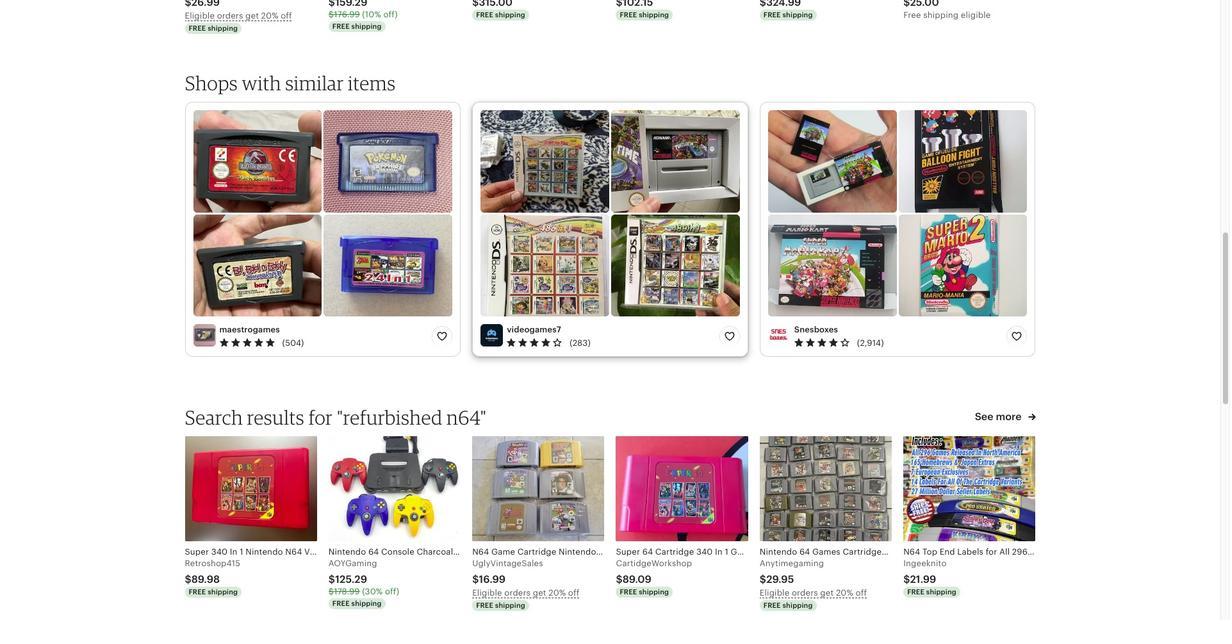 Task type: vqa. For each thing, say whether or not it's contained in the screenshot.
8
no



Task type: describe. For each thing, give the bounding box(es) containing it.
see more
[[975, 411, 1024, 423]]

$ left (10%
[[329, 10, 334, 19]]

more
[[996, 411, 1022, 423]]

eligible orders get 20% off button for $
[[760, 587, 892, 600]]

for
[[309, 405, 333, 429]]

n64 inside the "nintendo 64 games cartridges n64 repros anytimegaming $ 29.95 eligible orders get 20% off free shipping"
[[888, 547, 905, 557]]

super 64 cartridge 340 in 1 game cartridge for n64 game console/flashcart image
[[616, 436, 748, 541]]

0 horizontal spatial off
[[281, 11, 292, 21]]

20% inside button
[[261, 11, 279, 21]]

89.09
[[623, 573, 652, 586]]

shipping inside aoygaming $ 125.29 $ 178.99 (30% off) free shipping
[[352, 600, 382, 608]]

(2,914)
[[857, 338, 884, 348]]

ingeeknito $ 21.99 free shipping
[[904, 559, 957, 596]]

shipping inside ingeeknito $ 21.99 free shipping
[[927, 588, 957, 596]]

orders inside the "nintendo 64 games cartridges n64 repros anytimegaming $ 29.95 eligible orders get 20% off free shipping"
[[792, 588, 818, 598]]

eligible inside the "nintendo 64 games cartridges n64 repros anytimegaming $ 29.95 eligible orders get 20% off free shipping"
[[760, 588, 790, 598]]

shipping inside the "nintendo 64 games cartridges n64 repros anytimegaming $ 29.95 eligible orders get 20% off free shipping"
[[783, 602, 813, 609]]

3 free shipping link from the left
[[760, 0, 892, 23]]

n64 top end labels for all 296 us game stickers + 165 homebrews & japan extras, 7 european exclusives, 27 players choice and 14 variants image
[[904, 436, 1036, 541]]

free inside cartidgeworkshop $ 89.09 free shipping
[[620, 588, 637, 596]]

shipping inside 'retroshop415 $ 89.98 free shipping'
[[208, 588, 238, 596]]

n64"
[[447, 405, 487, 429]]

anytimegaming
[[760, 559, 824, 568]]

0 horizontal spatial eligible orders get 20% off button
[[185, 10, 317, 23]]

eligible orders get 20% off button for uglyvintagesales
[[472, 587, 605, 600]]

$ down aoygaming
[[329, 587, 334, 597]]

get inside the n64 game cartridge nintendo 64 games repros uglyvintagesales $ 16.99 eligible orders get 20% off free shipping
[[533, 588, 546, 598]]

shipping inside cartidgeworkshop $ 89.09 free shipping
[[639, 588, 669, 596]]

64 inside the n64 game cartridge nintendo 64 games repros uglyvintagesales $ 16.99 eligible orders get 20% off free shipping
[[599, 547, 609, 557]]

(283)
[[570, 338, 591, 348]]

cartridges
[[843, 547, 886, 557]]

125.29
[[335, 573, 367, 586]]

$ inside ingeeknito $ 21.99 free shipping
[[904, 573, 910, 586]]

free inside the "nintendo 64 games cartridges n64 repros anytimegaming $ 29.95 eligible orders get 20% off free shipping"
[[764, 602, 781, 609]]

items
[[348, 71, 396, 95]]

off) inside aoygaming $ 125.29 $ 178.99 (30% off) free shipping
[[385, 587, 399, 597]]

free shipping eligible
[[904, 10, 991, 20]]

$ inside 'retroshop415 $ 89.98 free shipping'
[[185, 573, 191, 586]]

game
[[491, 547, 515, 557]]

0 vertical spatial off)
[[384, 10, 398, 19]]

shipping inside the n64 game cartridge nintendo 64 games repros uglyvintagesales $ 16.99 eligible orders get 20% off free shipping
[[495, 602, 525, 609]]

nintendo inside the "nintendo 64 games cartridges n64 repros anytimegaming $ 29.95 eligible orders get 20% off free shipping"
[[760, 547, 797, 557]]

retroshop415 $ 89.98 free shipping
[[185, 559, 240, 596]]

$ inside the n64 game cartridge nintendo 64 games repros uglyvintagesales $ 16.99 eligible orders get 20% off free shipping
[[472, 573, 479, 586]]

$ 176.99 (10% off)
[[329, 10, 398, 19]]

21.99
[[910, 573, 937, 586]]

nintendo 64 games cartridges n64 repros image
[[760, 436, 892, 541]]

aoygaming $ 125.29 $ 178.99 (30% off) free shipping
[[329, 559, 399, 608]]

(30%
[[362, 587, 383, 597]]

free
[[904, 10, 921, 20]]

2 free shipping link from the left
[[616, 0, 748, 23]]

n64 game cartridge nintendo 64 games repros image
[[472, 436, 605, 541]]

see
[[975, 411, 994, 423]]

free inside the n64 game cartridge nintendo 64 games repros uglyvintagesales $ 16.99 eligible orders get 20% off free shipping
[[476, 602, 493, 609]]

29.95
[[767, 573, 794, 586]]

shops
[[185, 71, 238, 95]]



Task type: locate. For each thing, give the bounding box(es) containing it.
games inside the "nintendo 64 games cartridges n64 repros anytimegaming $ 29.95 eligible orders get 20% off free shipping"
[[813, 547, 841, 557]]

free shipping link
[[472, 0, 605, 23], [616, 0, 748, 23], [760, 0, 892, 23]]

1 horizontal spatial n64
[[888, 547, 905, 557]]

2 horizontal spatial off
[[856, 588, 867, 598]]

snesboxes
[[795, 325, 838, 335]]

search results for "refurbished n64"
[[185, 405, 487, 429]]

orders
[[217, 11, 243, 21], [505, 588, 531, 598], [792, 588, 818, 598]]

orders inside button
[[217, 11, 243, 21]]

2 n64 from the left
[[888, 547, 905, 557]]

off)
[[384, 10, 398, 19], [385, 587, 399, 597]]

2 horizontal spatial eligible
[[760, 588, 790, 598]]

0 horizontal spatial free shipping link
[[472, 0, 605, 23]]

1 horizontal spatial games
[[813, 547, 841, 557]]

get
[[245, 11, 259, 21], [533, 588, 546, 598], [820, 588, 834, 598]]

1 64 from the left
[[599, 547, 609, 557]]

$ down ingeeknito
[[904, 573, 910, 586]]

games up anytimegaming
[[813, 547, 841, 557]]

$ up 178.99 at the left bottom
[[329, 573, 335, 586]]

1 horizontal spatial eligible
[[472, 588, 502, 598]]

eligible orders get 20% off button
[[185, 10, 317, 23], [472, 587, 605, 600], [760, 587, 892, 600]]

2 nintendo from the left
[[760, 547, 797, 557]]

0 horizontal spatial n64
[[472, 547, 489, 557]]

1 repros from the left
[[642, 547, 670, 557]]

nintendo inside the n64 game cartridge nintendo 64 games repros uglyvintagesales $ 16.99 eligible orders get 20% off free shipping
[[559, 547, 596, 557]]

1 horizontal spatial off
[[568, 588, 580, 598]]

repros up cartidgeworkshop
[[642, 547, 670, 557]]

eligible inside the n64 game cartridge nintendo 64 games repros uglyvintagesales $ 16.99 eligible orders get 20% off free shipping
[[472, 588, 502, 598]]

repros inside the "nintendo 64 games cartridges n64 repros anytimegaming $ 29.95 eligible orders get 20% off free shipping"
[[907, 547, 936, 557]]

free inside 'retroshop415 $ 89.98 free shipping'
[[189, 588, 206, 596]]

off
[[281, 11, 292, 21], [568, 588, 580, 598], [856, 588, 867, 598]]

0 horizontal spatial get
[[245, 11, 259, 21]]

repros up ingeeknito
[[907, 547, 936, 557]]

2 games from the left
[[813, 547, 841, 557]]

free inside ingeeknito $ 21.99 free shipping
[[908, 588, 925, 596]]

0 horizontal spatial eligible
[[185, 11, 215, 21]]

0 horizontal spatial orders
[[217, 11, 243, 21]]

1 horizontal spatial 64
[[800, 547, 810, 557]]

shops with similar items
[[185, 71, 396, 95]]

eligible inside button
[[185, 11, 215, 21]]

$ inside the "nintendo 64 games cartridges n64 repros anytimegaming $ 29.95 eligible orders get 20% off free shipping"
[[760, 573, 767, 586]]

0 horizontal spatial games
[[611, 547, 640, 557]]

super 340 in 1 nintendo n64 video game cartridge region free super 64 console image
[[185, 436, 317, 541]]

repros inside the n64 game cartridge nintendo 64 games repros uglyvintagesales $ 16.99 eligible orders get 20% off free shipping
[[642, 547, 670, 557]]

orders inside the n64 game cartridge nintendo 64 games repros uglyvintagesales $ 16.99 eligible orders get 20% off free shipping
[[505, 588, 531, 598]]

games
[[611, 547, 640, 557], [813, 547, 841, 557]]

shipping
[[924, 10, 959, 20], [495, 11, 525, 19], [639, 11, 669, 19], [783, 11, 813, 19], [352, 23, 382, 30], [208, 25, 238, 32], [208, 588, 238, 596], [639, 588, 669, 596], [927, 588, 957, 596], [352, 600, 382, 608], [495, 602, 525, 609], [783, 602, 813, 609]]

16.99
[[479, 573, 506, 586]]

"refurbished
[[337, 405, 443, 429]]

off) right (30% at the left
[[385, 587, 399, 597]]

1 games from the left
[[611, 547, 640, 557]]

nintendo right cartridge on the left of the page
[[559, 547, 596, 557]]

n64 game cartridge nintendo 64 games repros uglyvintagesales $ 16.99 eligible orders get 20% off free shipping
[[472, 547, 670, 609]]

1 n64 from the left
[[472, 547, 489, 557]]

$ down the retroshop415
[[185, 573, 191, 586]]

1 nintendo from the left
[[559, 547, 596, 557]]

free
[[476, 11, 493, 19], [620, 11, 637, 19], [764, 11, 781, 19], [332, 23, 350, 30], [189, 25, 206, 32], [189, 588, 206, 596], [620, 588, 637, 596], [908, 588, 925, 596], [332, 600, 350, 608], [476, 602, 493, 609], [764, 602, 781, 609]]

20% inside the n64 game cartridge nintendo 64 games repros uglyvintagesales $ 16.99 eligible orders get 20% off free shipping
[[549, 588, 566, 598]]

20%
[[261, 11, 279, 21], [549, 588, 566, 598], [836, 588, 854, 598]]

1 horizontal spatial orders
[[505, 588, 531, 598]]

off) right (10%
[[384, 10, 398, 19]]

off inside the n64 game cartridge nintendo 64 games repros uglyvintagesales $ 16.99 eligible orders get 20% off free shipping
[[568, 588, 580, 598]]

videogames7
[[507, 325, 561, 335]]

(504)
[[282, 338, 304, 348]]

aoygaming
[[329, 559, 377, 568]]

(10%
[[362, 10, 381, 19]]

1 horizontal spatial eligible orders get 20% off button
[[472, 587, 605, 600]]

1 free shipping link from the left
[[472, 0, 605, 23]]

1 horizontal spatial repros
[[907, 547, 936, 557]]

1 horizontal spatial get
[[533, 588, 546, 598]]

maestrogames
[[219, 325, 280, 335]]

nintendo 64 console charcoal black n64 console region free + controller/s+ jumper pak + wires bundle image
[[329, 436, 461, 541]]

64
[[599, 547, 609, 557], [800, 547, 810, 557]]

2 repros from the left
[[907, 547, 936, 557]]

eligible orders get 20% off
[[185, 11, 292, 21]]

n64 left game
[[472, 547, 489, 557]]

64 inside the "nintendo 64 games cartridges n64 repros anytimegaming $ 29.95 eligible orders get 20% off free shipping"
[[800, 547, 810, 557]]

$ inside cartidgeworkshop $ 89.09 free shipping
[[616, 573, 623, 586]]

eligible
[[185, 11, 215, 21], [472, 588, 502, 598], [760, 588, 790, 598]]

nintendo up anytimegaming
[[760, 547, 797, 557]]

2 horizontal spatial orders
[[792, 588, 818, 598]]

0 horizontal spatial nintendo
[[559, 547, 596, 557]]

nintendo 64 games cartridges n64 repros anytimegaming $ 29.95 eligible orders get 20% off free shipping
[[760, 547, 936, 609]]

games up 89.09
[[611, 547, 640, 557]]

n64
[[472, 547, 489, 557], [888, 547, 905, 557]]

2 horizontal spatial 20%
[[836, 588, 854, 598]]

176.99
[[334, 10, 360, 19]]

eligible
[[961, 10, 991, 20]]

games inside the n64 game cartridge nintendo 64 games repros uglyvintagesales $ 16.99 eligible orders get 20% off free shipping
[[611, 547, 640, 557]]

89.98
[[191, 573, 220, 586]]

0 horizontal spatial 20%
[[261, 11, 279, 21]]

cartidgeworkshop
[[616, 559, 692, 568]]

with
[[242, 71, 281, 95]]

0 horizontal spatial repros
[[642, 547, 670, 557]]

results
[[247, 405, 305, 429]]

search
[[185, 405, 243, 429]]

n64 inside the n64 game cartridge nintendo 64 games repros uglyvintagesales $ 16.99 eligible orders get 20% off free shipping
[[472, 547, 489, 557]]

ingeeknito
[[904, 559, 947, 568]]

$ down cartidgeworkshop
[[616, 573, 623, 586]]

1 horizontal spatial 20%
[[549, 588, 566, 598]]

retroshop415
[[185, 559, 240, 568]]

1 horizontal spatial free shipping link
[[616, 0, 748, 23]]

off inside the "nintendo 64 games cartridges n64 repros anytimegaming $ 29.95 eligible orders get 20% off free shipping"
[[856, 588, 867, 598]]

similar
[[285, 71, 344, 95]]

get inside the "nintendo 64 games cartridges n64 repros anytimegaming $ 29.95 eligible orders get 20% off free shipping"
[[820, 588, 834, 598]]

free inside aoygaming $ 125.29 $ 178.99 (30% off) free shipping
[[332, 600, 350, 608]]

free shipping
[[476, 11, 525, 19], [620, 11, 669, 19], [764, 11, 813, 19], [332, 23, 382, 30], [189, 25, 238, 32]]

20% inside the "nintendo 64 games cartridges n64 repros anytimegaming $ 29.95 eligible orders get 20% off free shipping"
[[836, 588, 854, 598]]

uglyvintagesales
[[472, 559, 543, 568]]

0 horizontal spatial 64
[[599, 547, 609, 557]]

$ down anytimegaming
[[760, 573, 767, 586]]

2 64 from the left
[[800, 547, 810, 557]]

178.99
[[334, 587, 360, 597]]

cartridge
[[518, 547, 557, 557]]

1 vertical spatial off)
[[385, 587, 399, 597]]

2 horizontal spatial get
[[820, 588, 834, 598]]

see more link
[[975, 410, 1036, 425]]

free shipping eligible link
[[904, 0, 1036, 24]]

n64 up ingeeknito
[[888, 547, 905, 557]]

2 horizontal spatial eligible orders get 20% off button
[[760, 587, 892, 600]]

get inside button
[[245, 11, 259, 21]]

$
[[329, 10, 334, 19], [185, 573, 191, 586], [329, 573, 335, 586], [472, 573, 479, 586], [616, 573, 623, 586], [760, 573, 767, 586], [904, 573, 910, 586], [329, 587, 334, 597]]

nintendo
[[559, 547, 596, 557], [760, 547, 797, 557]]

2 horizontal spatial free shipping link
[[760, 0, 892, 23]]

cartidgeworkshop $ 89.09 free shipping
[[616, 559, 692, 596]]

1 horizontal spatial nintendo
[[760, 547, 797, 557]]

$ down uglyvintagesales on the left of the page
[[472, 573, 479, 586]]

repros
[[642, 547, 670, 557], [907, 547, 936, 557]]



